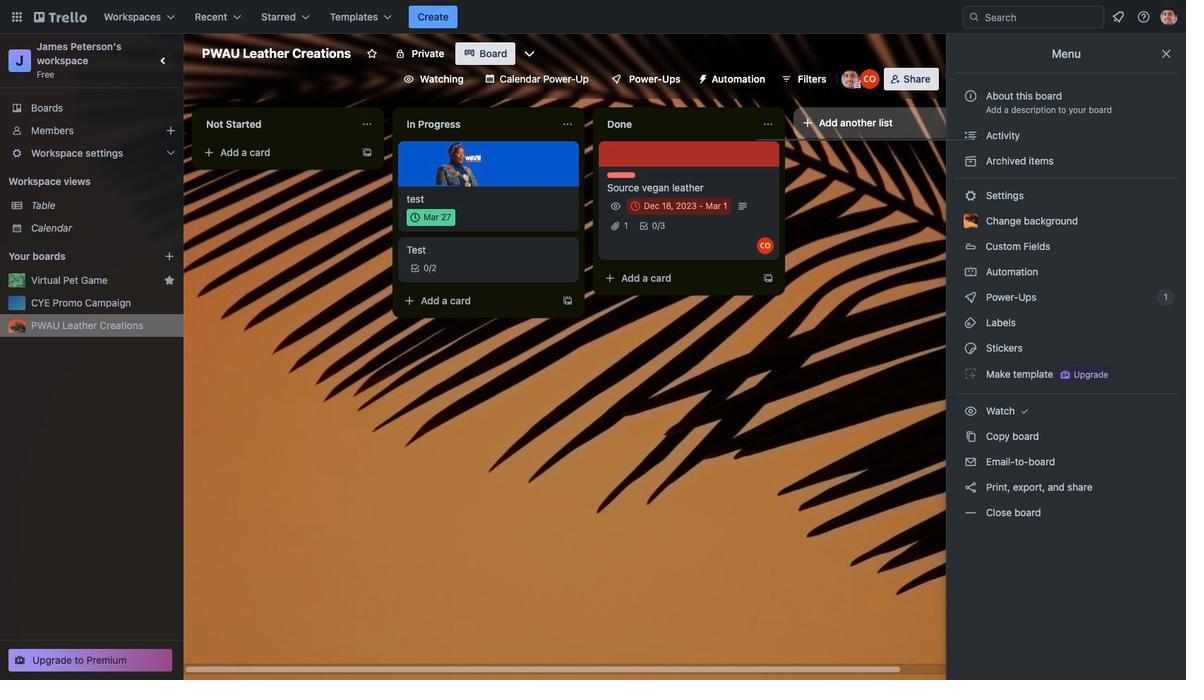 Task type: vqa. For each thing, say whether or not it's contained in the screenshot.
bottommost Power-
no



Task type: locate. For each thing, give the bounding box(es) containing it.
Board name text field
[[195, 42, 358, 65]]

sm image
[[692, 68, 712, 88], [964, 290, 978, 304], [964, 316, 978, 330], [964, 341, 978, 355], [964, 367, 978, 381], [964, 429, 978, 443], [964, 455, 978, 469], [964, 506, 978, 520]]

james peterson (jamespeterson93) image
[[1161, 8, 1178, 25], [842, 69, 861, 89]]

None text field
[[398, 113, 556, 136]]

1 horizontal spatial james peterson (jamespeterson93) image
[[1161, 8, 1178, 25]]

customize views image
[[523, 47, 537, 61]]

Search field
[[963, 6, 1104, 28]]

None text field
[[198, 113, 356, 136], [599, 113, 757, 136], [198, 113, 356, 136], [599, 113, 757, 136]]

1 vertical spatial james peterson (jamespeterson93) image
[[842, 69, 861, 89]]

None checkbox
[[407, 209, 456, 226]]

https://media2.giphy.com/media/vhqa3tryiebmkd5qih/100w.gif?cid=ad960664tuux3ictzc2l4kkstlpkpgfee3kg7e05hcw8694d&ep=v1_stickers_search&rid=100w.gif&ct=s image
[[435, 140, 483, 188]]

your boards with 3 items element
[[8, 248, 143, 265]]

color: bold red, title: "sourcing" element
[[607, 172, 636, 178]]

0 vertical spatial create from template… image
[[362, 147, 373, 158]]

1 vertical spatial create from template… image
[[763, 273, 774, 284]]

1 horizontal spatial create from template… image
[[763, 273, 774, 284]]

create from template… image
[[562, 295, 573, 306]]

back to home image
[[34, 6, 87, 28]]

this member is an admin of this board. image
[[854, 83, 861, 89]]

None checkbox
[[627, 198, 732, 215]]

sm image
[[964, 129, 978, 143], [964, 154, 978, 168], [964, 189, 978, 203], [964, 265, 978, 279], [964, 404, 978, 418], [1018, 404, 1032, 418], [964, 480, 978, 494]]

0 vertical spatial james peterson (jamespeterson93) image
[[1161, 8, 1178, 25]]

0 notifications image
[[1110, 8, 1127, 25]]

create from template… image
[[362, 147, 373, 158], [763, 273, 774, 284]]



Task type: describe. For each thing, give the bounding box(es) containing it.
0 horizontal spatial create from template… image
[[362, 147, 373, 158]]

add board image
[[164, 251, 175, 262]]

workspace navigation collapse icon image
[[154, 51, 174, 71]]

christina overa (christinaovera) image
[[860, 69, 880, 89]]

search image
[[969, 11, 980, 23]]

christina overa (christinaovera) image
[[757, 237, 774, 254]]

0 horizontal spatial james peterson (jamespeterson93) image
[[842, 69, 861, 89]]

starred icon image
[[164, 275, 175, 286]]

primary element
[[0, 0, 1186, 34]]

open information menu image
[[1137, 10, 1151, 24]]

star or unstar board image
[[367, 48, 378, 59]]



